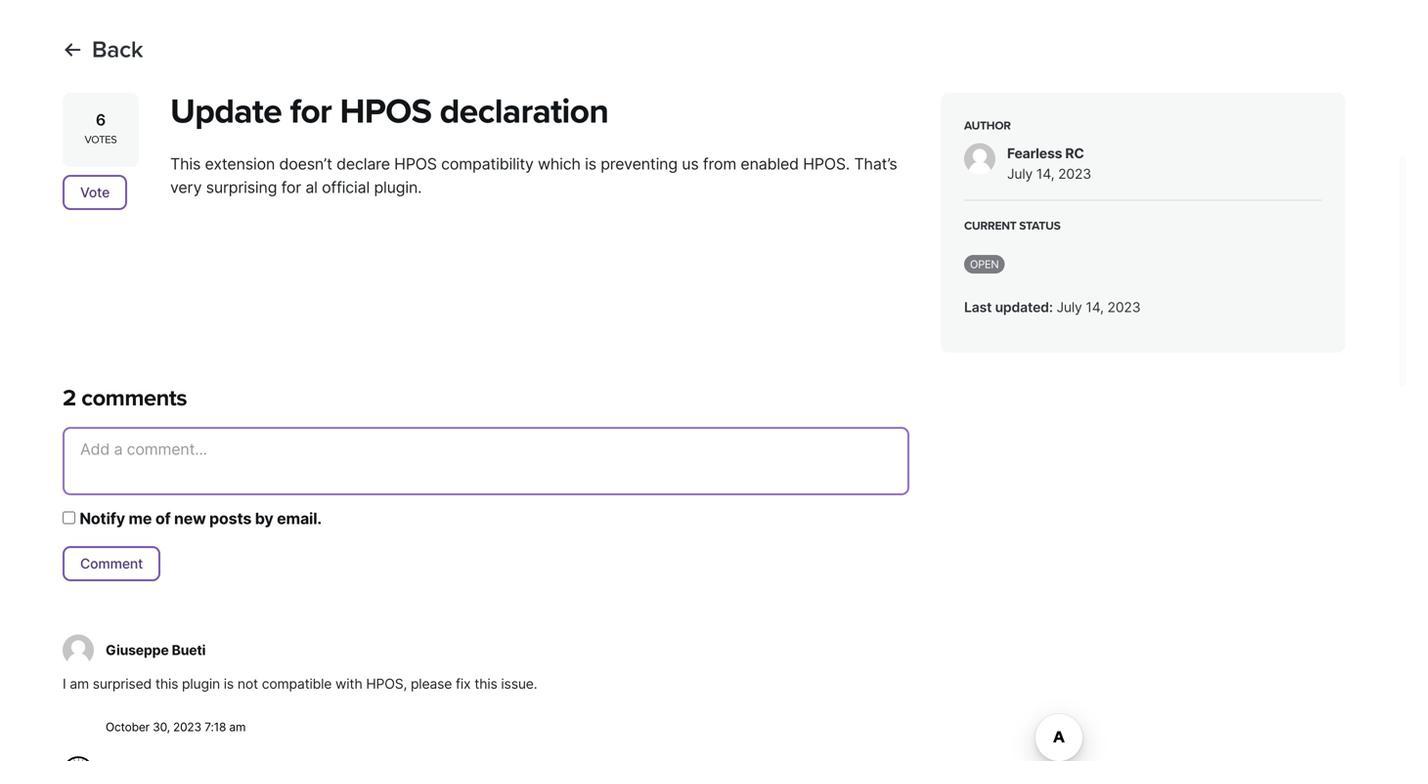 Task type: locate. For each thing, give the bounding box(es) containing it.
1 vertical spatial for
[[281, 178, 301, 197]]

2 this from the left
[[475, 676, 497, 693]]

14,
[[1037, 166, 1055, 182], [1086, 299, 1104, 316]]

2023
[[1058, 166, 1091, 182], [1108, 299, 1141, 316], [173, 721, 201, 735]]

hpos
[[340, 91, 432, 133], [394, 155, 437, 174]]

for up doesn't
[[290, 91, 332, 133]]

1 horizontal spatial am
[[229, 721, 246, 735]]

this
[[155, 676, 178, 693], [475, 676, 497, 693]]

last updated: july 14, 2023
[[964, 299, 1141, 316]]

1 horizontal spatial this
[[475, 676, 497, 693]]

back link
[[63, 36, 1346, 64]]

1 horizontal spatial 2023
[[1058, 166, 1091, 182]]

14, right updated:
[[1086, 299, 1104, 316]]

this
[[170, 155, 201, 174]]

6
[[96, 111, 106, 130]]

1 this from the left
[[155, 676, 178, 693]]

not
[[237, 676, 258, 693]]

this right the 'fix'
[[475, 676, 497, 693]]

14, inside 'fearless rc july 14, 2023'
[[1037, 166, 1055, 182]]

this left plugin
[[155, 676, 178, 693]]

1 vertical spatial hpos
[[394, 155, 437, 174]]

is right "which"
[[585, 155, 596, 174]]

july
[[1007, 166, 1033, 182], [1057, 299, 1082, 316]]

0 vertical spatial for
[[290, 91, 332, 133]]

rc
[[1065, 145, 1084, 162]]

2023 inside 'fearless rc july 14, 2023'
[[1058, 166, 1091, 182]]

us
[[682, 155, 699, 174]]

am right 7:18
[[229, 721, 246, 735]]

update for hpos declaration
[[170, 91, 609, 133]]

notify
[[80, 510, 125, 529]]

1 horizontal spatial july
[[1057, 299, 1082, 316]]

updated:
[[995, 299, 1053, 316]]

am
[[70, 676, 89, 693], [229, 721, 246, 735]]

notify me of new posts by email.
[[80, 510, 322, 529]]

is
[[585, 155, 596, 174], [224, 676, 234, 693]]

july inside 'fearless rc july 14, 2023'
[[1007, 166, 1033, 182]]

0 vertical spatial 14,
[[1037, 166, 1055, 182]]

0 vertical spatial 2023
[[1058, 166, 1091, 182]]

for
[[290, 91, 332, 133], [281, 178, 301, 197]]

hpos inside this extension doesn't declare hpos compatibility which is preventing us from enabled hpos. that's very surprising for al official plugin.
[[394, 155, 437, 174]]

Add a comment... text field
[[63, 427, 910, 496]]

0 vertical spatial july
[[1007, 166, 1033, 182]]

0 vertical spatial hpos
[[340, 91, 432, 133]]

0 horizontal spatial 2023
[[173, 721, 201, 735]]

1 vertical spatial is
[[224, 676, 234, 693]]

hpos up declare
[[340, 91, 432, 133]]

hpos up plugin.
[[394, 155, 437, 174]]

1 vertical spatial 2023
[[1108, 299, 1141, 316]]

0 horizontal spatial 14,
[[1037, 166, 1055, 182]]

october 30, 2023 7:18 am
[[106, 721, 246, 735]]

very
[[170, 178, 202, 197]]

vote button
[[63, 175, 127, 210]]

0 vertical spatial is
[[585, 155, 596, 174]]

compatible
[[262, 676, 332, 693]]

1 vertical spatial 14,
[[1086, 299, 1104, 316]]

0 horizontal spatial am
[[70, 676, 89, 693]]

hpos,
[[366, 676, 407, 693]]

author
[[964, 119, 1011, 133]]

which
[[538, 155, 581, 174]]

0 horizontal spatial is
[[224, 676, 234, 693]]

open
[[970, 258, 999, 271]]

me
[[129, 510, 152, 529]]

1 horizontal spatial 14,
[[1086, 299, 1104, 316]]

new
[[174, 510, 206, 529]]

0 horizontal spatial this
[[155, 676, 178, 693]]

1 horizontal spatial is
[[585, 155, 596, 174]]

posts
[[209, 510, 252, 529]]

votes
[[85, 134, 117, 146]]

comment
[[80, 556, 143, 573]]

surprising
[[206, 178, 277, 197]]

last
[[964, 299, 992, 316]]

is left not
[[224, 676, 234, 693]]

current
[[964, 219, 1017, 233]]

am right i
[[70, 676, 89, 693]]

of
[[155, 510, 171, 529]]

back
[[92, 36, 143, 64]]

0 horizontal spatial july
[[1007, 166, 1033, 182]]

july down fearless
[[1007, 166, 1033, 182]]

for left al
[[281, 178, 301, 197]]

july right updated:
[[1057, 299, 1082, 316]]

14, down fearless
[[1037, 166, 1055, 182]]

issue.
[[501, 676, 537, 693]]

2 horizontal spatial 2023
[[1108, 299, 1141, 316]]

1 vertical spatial july
[[1057, 299, 1082, 316]]

2 vertical spatial 2023
[[173, 721, 201, 735]]

comment button
[[63, 547, 161, 582]]



Task type: describe. For each thing, give the bounding box(es) containing it.
plugin.
[[374, 178, 422, 197]]

that's
[[854, 155, 897, 174]]

i
[[63, 676, 66, 693]]

1 vertical spatial am
[[229, 721, 246, 735]]

30,
[[153, 721, 170, 735]]

al
[[305, 178, 318, 197]]

july for fearless rc
[[1007, 166, 1033, 182]]

2 comments
[[63, 385, 187, 412]]

preventing
[[601, 155, 678, 174]]

Notify me of new posts by email. checkbox
[[63, 512, 75, 525]]

enabled
[[741, 155, 799, 174]]

extension
[[205, 155, 275, 174]]

2023 for last updated: july 14, 2023
[[1108, 299, 1141, 316]]

giuseppe bueti
[[106, 643, 206, 659]]

october 30, 2023 7:18 am link
[[106, 721, 246, 735]]

fix
[[456, 676, 471, 693]]

2023 for fearless rc july 14, 2023
[[1058, 166, 1091, 182]]

for inside this extension doesn't declare hpos compatibility which is preventing us from enabled hpos. that's very surprising for al official plugin.
[[281, 178, 301, 197]]

hpos.
[[803, 155, 850, 174]]

2
[[63, 385, 76, 412]]

0 vertical spatial am
[[70, 676, 89, 693]]

bueti
[[172, 643, 206, 659]]

comments
[[81, 385, 187, 412]]

please
[[411, 676, 452, 693]]

email.
[[277, 510, 322, 529]]

plugin
[[182, 676, 220, 693]]

vote
[[80, 184, 110, 201]]

compatibility
[[441, 155, 534, 174]]

declare
[[336, 155, 390, 174]]

october
[[106, 721, 150, 735]]

by
[[255, 510, 273, 529]]

from
[[703, 155, 737, 174]]

fearless rc july 14, 2023
[[1007, 145, 1091, 182]]

official
[[322, 178, 370, 197]]

july for last updated:
[[1057, 299, 1082, 316]]

update
[[170, 91, 282, 133]]

i am surprised this plugin is not compatible with hpos, please fix this issue.
[[63, 676, 537, 693]]

14, for updated:
[[1086, 299, 1104, 316]]

with
[[335, 676, 362, 693]]

surprised
[[93, 676, 152, 693]]

14, for rc
[[1037, 166, 1055, 182]]

doesn't
[[279, 155, 332, 174]]

declaration
[[440, 91, 609, 133]]

is inside this extension doesn't declare hpos compatibility which is preventing us from enabled hpos. that's very surprising for al official plugin.
[[585, 155, 596, 174]]

giuseppe
[[106, 643, 169, 659]]

7:18
[[205, 721, 226, 735]]

current status
[[964, 219, 1061, 233]]

this extension doesn't declare hpos compatibility which is preventing us from enabled hpos. that's very surprising for al official plugin.
[[170, 155, 897, 197]]

status
[[1019, 219, 1061, 233]]

fearless
[[1007, 145, 1062, 162]]



Task type: vqa. For each thing, say whether or not it's contained in the screenshot.
annually corresponding to eLaventa
no



